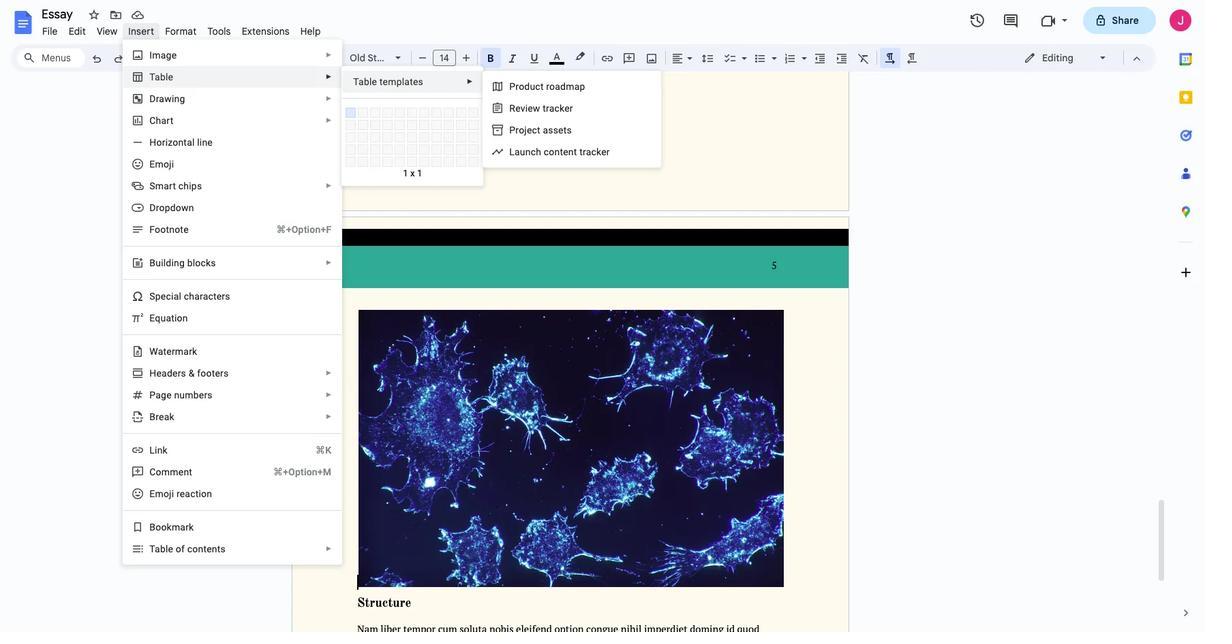 Task type: locate. For each thing, give the bounding box(es) containing it.
emoji reaction 5 element
[[150, 489, 216, 500]]

ho
[[150, 137, 162, 148]]

menu bar containing file
[[37, 18, 326, 40]]

aunch
[[515, 147, 542, 158]]

old standard tt
[[350, 52, 422, 64]]

0 vertical spatial table
[[353, 76, 377, 87]]

1 horizontal spatial menu
[[483, 71, 662, 168]]

emoji up smart
[[150, 159, 174, 170]]

► for h eaders & footers
[[326, 370, 332, 377]]

⌘+option+m element
[[257, 466, 332, 479]]

► for t able
[[326, 73, 332, 80]]

► for i mage
[[326, 51, 332, 59]]

smart chips
[[150, 181, 202, 192]]

insert image image
[[644, 48, 660, 68]]

2 emoji from the top
[[150, 489, 174, 500]]

table left 'of'
[[150, 544, 173, 555]]

1 vertical spatial l
[[150, 445, 155, 456]]

menu containing i
[[118, 0, 343, 633]]

menu bar
[[37, 18, 326, 40]]

1 emoji from the top
[[150, 159, 174, 170]]

tab list
[[1167, 40, 1206, 595]]

► for brea k
[[326, 413, 332, 421]]

table inside menu
[[353, 76, 377, 87]]

0 horizontal spatial content
[[187, 544, 221, 555]]

b up table of content s
[[150, 522, 156, 533]]

0 horizontal spatial menu
[[118, 0, 343, 633]]

0 vertical spatial l
[[510, 147, 515, 158]]

text color image
[[550, 48, 565, 65]]

menu bar banner
[[0, 0, 1206, 633]]

l up the co
[[150, 445, 155, 456]]

1 horizontal spatial l
[[510, 147, 515, 158]]

line & paragraph spacing image
[[700, 48, 716, 68]]

l for ink
[[150, 445, 155, 456]]

menu inside application
[[483, 71, 662, 168]]

e
[[166, 390, 172, 401]]

content down assets
[[544, 147, 577, 158]]

application
[[0, 0, 1206, 633]]

edit menu item
[[63, 23, 91, 40]]

content
[[544, 147, 577, 158], [187, 544, 221, 555]]

1 horizontal spatial content
[[544, 147, 577, 158]]

l down p
[[510, 147, 515, 158]]

table for table of content s
[[150, 544, 173, 555]]

‪1 x 1‬ menu item
[[343, 104, 591, 353]]

► inside table templates menu
[[467, 78, 473, 85]]

file
[[42, 25, 58, 38]]

blocks
[[187, 258, 216, 269]]

product roadmap o element
[[510, 81, 590, 92]]

► for ilding blocks
[[326, 259, 332, 267]]

dropdown
[[150, 203, 194, 213]]

⌘k element
[[299, 444, 332, 458]]

numbers
[[174, 390, 213, 401]]

►
[[326, 51, 332, 59], [326, 73, 332, 80], [467, 78, 473, 85], [326, 95, 332, 102], [326, 117, 332, 124], [326, 182, 332, 190], [326, 259, 332, 267], [326, 370, 332, 377], [326, 391, 332, 399], [326, 413, 332, 421], [326, 546, 332, 553]]

tab list inside menu bar banner
[[1167, 40, 1206, 595]]

emoji down m
[[150, 489, 174, 500]]

foot n ote
[[150, 224, 189, 235]]

page numbers g element
[[150, 390, 217, 401]]

pa
[[150, 390, 161, 401]]

smart chips z element
[[150, 181, 206, 192]]

1 vertical spatial emoji
[[150, 489, 174, 500]]

format
[[165, 25, 197, 38]]

0 vertical spatial content
[[544, 147, 577, 158]]

ink
[[155, 445, 168, 456]]

help menu item
[[295, 23, 326, 40]]

ment
[[170, 467, 192, 478]]

table templates menu
[[342, 66, 591, 353]]

image i element
[[150, 50, 181, 61]]

r
[[162, 137, 165, 148]]

brea
[[150, 412, 169, 423]]

1 vertical spatial content
[[187, 544, 221, 555]]

table of content s
[[150, 544, 226, 555]]

ote
[[175, 224, 189, 235]]

emoji
[[150, 159, 174, 170], [150, 489, 174, 500]]

project assets p element
[[510, 125, 576, 136]]

tracker
[[543, 103, 573, 114], [580, 147, 610, 158]]

2 b from the top
[[150, 522, 156, 533]]

content right 'of'
[[187, 544, 221, 555]]

n
[[169, 224, 175, 235]]

chart
[[150, 115, 173, 126]]

share
[[1113, 14, 1139, 27]]

link l element
[[150, 445, 172, 456]]

0 vertical spatial emoji
[[150, 159, 174, 170]]

table templates
[[353, 76, 423, 87]]

roadmap
[[546, 81, 585, 92]]

x
[[411, 168, 415, 179]]

ilding
[[161, 258, 185, 269]]

highlight color image
[[573, 48, 588, 65]]

old
[[350, 52, 366, 64]]

review tracker r element
[[510, 103, 577, 114]]

1‬
[[417, 168, 422, 179]]

⌘+option+f element
[[260, 223, 332, 237]]

table
[[353, 76, 377, 87], [150, 544, 173, 555]]

menu
[[118, 0, 343, 633], [483, 71, 662, 168]]

⌘k
[[316, 445, 332, 456]]

ookmark
[[156, 522, 194, 533]]

b u ilding blocks
[[150, 258, 216, 269]]

u
[[156, 258, 161, 269]]

0 vertical spatial b
[[150, 258, 156, 269]]

share button
[[1083, 7, 1157, 34]]

⌘+option+f
[[277, 224, 332, 235]]

e quation
[[150, 313, 188, 324]]

ho r izontal line
[[150, 137, 213, 148]]

table down old on the top of the page
[[353, 76, 377, 87]]

l
[[510, 147, 515, 158], [150, 445, 155, 456]]

able
[[155, 72, 173, 83]]

menu containing pr
[[483, 71, 662, 168]]

► for d rawing
[[326, 95, 332, 102]]

table templates semicolon element
[[353, 76, 428, 87]]

h
[[150, 368, 156, 379]]

0 horizontal spatial l
[[150, 445, 155, 456]]

m
[[161, 467, 170, 478]]

0 horizontal spatial tracker
[[543, 103, 573, 114]]

k
[[169, 412, 174, 423]]

1 b from the top
[[150, 258, 156, 269]]

break k element
[[150, 412, 179, 423]]

Rename text field
[[37, 5, 80, 22]]

special characters c element
[[150, 291, 234, 302]]

1 vertical spatial tracker
[[580, 147, 610, 158]]

1 vertical spatial b
[[150, 522, 156, 533]]

emoji reaction
[[150, 489, 212, 500]]

1 horizontal spatial tracker
[[580, 147, 610, 158]]

0 horizontal spatial table
[[150, 544, 173, 555]]

b
[[150, 258, 156, 269], [150, 522, 156, 533]]

watermark j element
[[150, 346, 201, 357]]

l for aunch
[[510, 147, 515, 158]]

1 vertical spatial table
[[150, 544, 173, 555]]

equation e element
[[150, 313, 192, 324]]

e
[[150, 313, 155, 324]]

d
[[150, 93, 156, 104]]

characters
[[184, 291, 230, 302]]

1 horizontal spatial table
[[353, 76, 377, 87]]

Font size field
[[433, 50, 462, 67]]

b left ilding
[[150, 258, 156, 269]]

font list. old standard tt selected. option
[[350, 48, 422, 68]]

horizontal line r element
[[150, 137, 217, 148]]

Menus field
[[17, 48, 85, 68]]



Task type: describe. For each thing, give the bounding box(es) containing it.
ial
[[171, 291, 181, 302]]

footnote n element
[[150, 224, 193, 235]]

p
[[510, 125, 516, 136]]

menu bar inside menu bar banner
[[37, 18, 326, 40]]

t able
[[150, 72, 173, 83]]

table t element
[[150, 72, 177, 83]]

tools menu item
[[202, 23, 236, 40]]

d rawing
[[150, 93, 185, 104]]

&
[[189, 368, 195, 379]]

bookmark b element
[[150, 522, 198, 533]]

‪1 x 1‬
[[403, 168, 422, 179]]

⌘+option+m
[[273, 467, 332, 478]]

► for table of content s
[[326, 546, 332, 553]]

footers
[[197, 368, 229, 379]]

0 vertical spatial tracker
[[543, 103, 573, 114]]

rawing
[[156, 93, 185, 104]]

r eview tracker
[[510, 103, 573, 114]]

editing button
[[1015, 48, 1118, 68]]

extensions menu item
[[236, 23, 295, 40]]

reaction
[[177, 489, 212, 500]]

p roject assets
[[510, 125, 572, 136]]

i
[[150, 50, 152, 61]]

s
[[221, 544, 226, 555]]

file menu item
[[37, 23, 63, 40]]

izontal
[[165, 137, 195, 148]]

insert menu item
[[123, 23, 160, 40]]

spe
[[150, 291, 166, 302]]

building blocks u element
[[150, 258, 220, 269]]

c
[[166, 291, 171, 302]]

eview
[[516, 103, 540, 114]]

line
[[197, 137, 213, 148]]

pr o duct roadmap
[[510, 81, 585, 92]]

co m ment
[[150, 467, 192, 478]]

emoji for 'emoji 7' element
[[150, 159, 174, 170]]

eaders
[[156, 368, 186, 379]]

t
[[150, 72, 155, 83]]

b for u
[[150, 258, 156, 269]]

emoji 7 element
[[150, 159, 178, 170]]

of
[[176, 544, 185, 555]]

pa g e numbers
[[150, 390, 213, 401]]

chart q element
[[150, 115, 178, 126]]

quation
[[155, 313, 188, 324]]

smart
[[150, 181, 176, 192]]

content for s
[[187, 544, 221, 555]]

roject
[[516, 125, 541, 136]]

Star checkbox
[[85, 5, 104, 25]]

format menu item
[[160, 23, 202, 40]]

headers & footers h element
[[150, 368, 233, 379]]

extensions
[[242, 25, 290, 38]]

duct
[[525, 81, 544, 92]]

r
[[510, 103, 516, 114]]

editing
[[1043, 52, 1074, 64]]

table of contents s element
[[150, 544, 230, 555]]

view
[[97, 25, 118, 38]]

l aunch content tracker
[[510, 147, 610, 158]]

help
[[301, 25, 321, 38]]

i mage
[[150, 50, 177, 61]]

tools
[[208, 25, 231, 38]]

mage
[[152, 50, 177, 61]]

content for tracker
[[544, 147, 577, 158]]

insert
[[128, 25, 154, 38]]

mode and view toolbar
[[1014, 44, 1148, 72]]

dropdown 6 element
[[150, 203, 198, 213]]

launch content tracker l element
[[510, 147, 614, 158]]

Font size text field
[[434, 50, 456, 66]]

spe c ial characters
[[150, 291, 230, 302]]

foot
[[150, 224, 169, 235]]

tt
[[411, 52, 422, 64]]

templates
[[380, 76, 423, 87]]

brea k
[[150, 412, 174, 423]]

application containing share
[[0, 0, 1206, 633]]

pr
[[510, 81, 519, 92]]

co
[[150, 467, 161, 478]]

o
[[519, 81, 525, 92]]

chips
[[179, 181, 202, 192]]

emoji for emoji reaction
[[150, 489, 174, 500]]

table for table templates
[[353, 76, 377, 87]]

watermark
[[150, 346, 197, 357]]

b ookmark
[[150, 522, 194, 533]]

h eaders & footers
[[150, 368, 229, 379]]

standard
[[368, 52, 409, 64]]

g
[[161, 390, 166, 401]]

drawing d element
[[150, 93, 189, 104]]

comment m element
[[150, 467, 196, 478]]

main toolbar
[[85, 0, 923, 387]]

l ink
[[150, 445, 168, 456]]

b for ookmark
[[150, 522, 156, 533]]

edit
[[69, 25, 86, 38]]

assets
[[543, 125, 572, 136]]

view menu item
[[91, 23, 123, 40]]

► for e numbers
[[326, 391, 332, 399]]

‪1
[[403, 168, 408, 179]]



Task type: vqa. For each thing, say whether or not it's contained in the screenshot.


